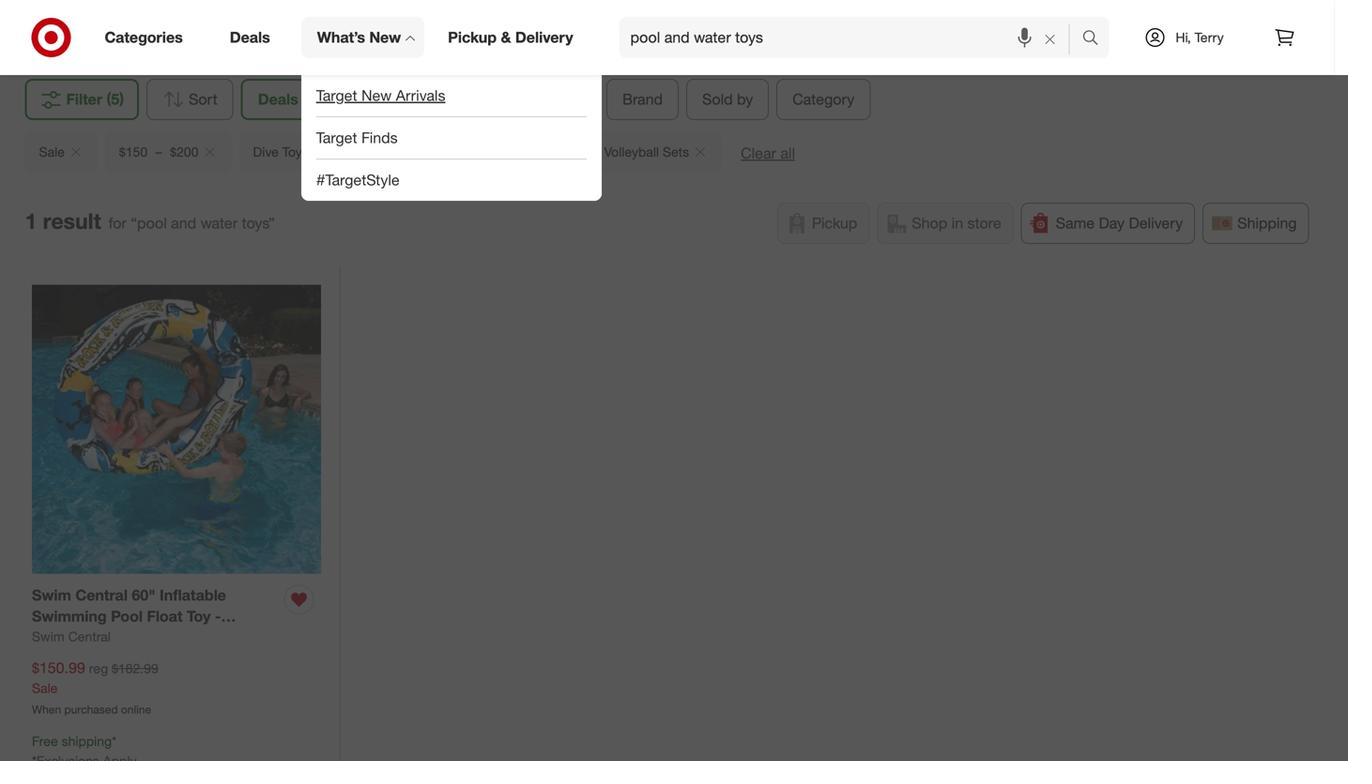 Task type: describe. For each thing, give the bounding box(es) containing it.
shipping
[[1237, 214, 1297, 232]]

target finds
[[316, 129, 398, 147]]

$150  –  $200 button
[[105, 131, 231, 173]]

swim for swim central 60" inflatable swimming pool float toy - yellow/blue
[[32, 586, 71, 604]]

(5)
[[107, 90, 124, 108]]

deals for deals (1)
[[258, 90, 298, 108]]

$182.99
[[112, 661, 158, 677]]

central for swim central
[[68, 629, 111, 645]]

1 horizontal spatial (1)
[[827, 17, 843, 36]]

type
[[361, 90, 395, 108]]

water
[[363, 144, 397, 160]]

dive
[[253, 144, 279, 160]]

free shipping *
[[32, 733, 116, 750]]

delivery for pickup & delivery
[[515, 28, 573, 47]]

sort button
[[146, 79, 234, 120]]

0 horizontal spatial (1)
[[302, 90, 320, 108]]

swim central link
[[32, 628, 111, 646]]

type (3)
[[361, 90, 416, 108]]

delivery for same day delivery
[[1129, 214, 1183, 232]]

*
[[112, 733, 116, 750]]

outdoors
[[608, 17, 671, 36]]

new for target
[[361, 86, 392, 105]]

categories
[[105, 28, 183, 47]]

pool basketball and volleyball sets
[[484, 144, 689, 160]]

swim central 60" inflatable swimming pool float toy - yellow/blue link
[[32, 585, 277, 647]]

target for target / sports & outdoors / pool and water toys (1)
[[491, 17, 532, 36]]

0 vertical spatial and
[[718, 17, 745, 36]]

shop in store
[[912, 214, 1001, 232]]

pool inside swim central 60" inflatable swimming pool float toy - yellow/blue
[[111, 608, 143, 626]]

pickup for pickup & delivery
[[448, 28, 497, 47]]

-
[[215, 608, 221, 626]]

shop
[[912, 214, 947, 232]]

and inside pool basketball and volleyball sets button
[[578, 144, 601, 160]]

target new arrivals
[[316, 86, 445, 105]]

#targetstyle link
[[301, 160, 602, 201]]

finds
[[361, 129, 398, 147]]

pool
[[684, 17, 714, 36]]

filter (5)
[[66, 90, 124, 108]]

yellow/blue
[[32, 629, 115, 647]]

$150
[[119, 144, 148, 160]]

arrivals
[[396, 86, 445, 105]]

sale button
[[25, 131, 98, 173]]

same day delivery button
[[1021, 203, 1195, 244]]

all
[[780, 144, 795, 162]]

sold by
[[702, 90, 753, 108]]

result
[[43, 208, 101, 234]]

what's new link
[[301, 17, 425, 58]]

shipping
[[62, 733, 112, 750]]

categories link
[[89, 17, 206, 58]]

sports
[[545, 17, 590, 36]]

sets
[[663, 144, 689, 160]]

for
[[109, 214, 127, 232]]

water balls
[[363, 144, 429, 160]]

toy
[[187, 608, 211, 626]]

float
[[147, 608, 183, 626]]

pool inside pool basketball and volleyball sets button
[[484, 144, 510, 160]]

target for target finds
[[316, 129, 357, 147]]

sale inside $150.99 reg $182.99 sale when purchased online
[[32, 680, 58, 697]]

purchased
[[64, 703, 118, 717]]

clear
[[741, 144, 776, 162]]

volleyball
[[604, 144, 659, 160]]

day
[[1099, 214, 1125, 232]]

online
[[121, 703, 151, 717]]

what's
[[317, 28, 365, 47]]

clear all button
[[741, 143, 795, 164]]

pool basketball and volleyball sets button
[[470, 131, 722, 173]]

shop in store button
[[877, 203, 1014, 244]]

free
[[32, 733, 58, 750]]

in
[[952, 214, 963, 232]]

toys"
[[242, 214, 275, 232]]

water balls button
[[349, 131, 462, 173]]

#targetstyle
[[316, 171, 400, 189]]

pickup for pickup
[[812, 214, 857, 232]]



Task type: vqa. For each thing, say whether or not it's contained in the screenshot.
info.
no



Task type: locate. For each thing, give the bounding box(es) containing it.
swimming
[[32, 608, 107, 626]]

delivery
[[515, 28, 573, 47], [1129, 214, 1183, 232]]

pool down 60"
[[111, 608, 143, 626]]

pool
[[484, 144, 510, 160], [111, 608, 143, 626]]

1 vertical spatial pickup
[[812, 214, 857, 232]]

sale up when on the bottom of page
[[32, 680, 58, 697]]

clear all
[[741, 144, 795, 162]]

brand button
[[607, 79, 679, 120]]

1 vertical spatial sale
[[32, 680, 58, 697]]

sports & outdoors link
[[545, 17, 671, 36]]

target for target new arrivals
[[316, 86, 357, 105]]

1 vertical spatial and
[[578, 144, 601, 160]]

central for swim central 60" inflatable swimming pool float toy - yellow/blue
[[75, 586, 128, 604]]

0 vertical spatial swim
[[32, 586, 71, 604]]

pickup inside button
[[812, 214, 857, 232]]

1 vertical spatial deals
[[258, 90, 298, 108]]

category button
[[777, 79, 871, 120]]

and
[[718, 17, 745, 36], [578, 144, 601, 160], [171, 214, 196, 232]]

pool left basketball
[[484, 144, 510, 160]]

& right sports
[[594, 17, 604, 36]]

same
[[1056, 214, 1095, 232]]

2 swim from the top
[[32, 629, 65, 645]]

1 vertical spatial water
[[201, 214, 238, 232]]

2 horizontal spatial and
[[718, 17, 745, 36]]

2 / from the left
[[675, 17, 680, 36]]

new right what's
[[369, 28, 401, 47]]

0 vertical spatial deals
[[230, 28, 270, 47]]

1 vertical spatial (1)
[[302, 90, 320, 108]]

(3)
[[399, 90, 416, 108]]

swim up swimming
[[32, 586, 71, 604]]

dive toys
[[253, 144, 308, 160]]

pickup & delivery link
[[432, 17, 597, 58]]

deals for deals
[[230, 28, 270, 47]]

water left toys
[[749, 17, 788, 36]]

1 horizontal spatial /
[[675, 17, 680, 36]]

deals
[[230, 28, 270, 47], [258, 90, 298, 108]]

central up swimming
[[75, 586, 128, 604]]

0 vertical spatial central
[[75, 586, 128, 604]]

new for what's
[[369, 28, 401, 47]]

by
[[737, 90, 753, 108]]

"pool
[[131, 214, 167, 232]]

terry
[[1195, 29, 1224, 46]]

pickup button
[[777, 203, 870, 244]]

0 vertical spatial target
[[491, 17, 532, 36]]

new left (3)
[[361, 86, 392, 105]]

2 vertical spatial and
[[171, 214, 196, 232]]

& inside pickup & delivery link
[[501, 28, 511, 47]]

central
[[75, 586, 128, 604], [68, 629, 111, 645]]

target finds link
[[301, 117, 602, 159]]

what's new
[[317, 28, 401, 47]]

target left finds
[[316, 129, 357, 147]]

deals up dive toys
[[258, 90, 298, 108]]

0 horizontal spatial pickup
[[448, 28, 497, 47]]

delivery inside button
[[1129, 214, 1183, 232]]

reg
[[89, 661, 108, 677]]

swim down swimming
[[32, 629, 65, 645]]

1 horizontal spatial pool
[[484, 144, 510, 160]]

store
[[968, 214, 1001, 232]]

60"
[[132, 586, 155, 604]]

1 vertical spatial central
[[68, 629, 111, 645]]

0 vertical spatial (1)
[[827, 17, 843, 36]]

1 swim from the top
[[32, 586, 71, 604]]

swim central
[[32, 629, 111, 645]]

dive toys button
[[239, 131, 341, 173]]

swim central 60" inflatable swimming pool float toy - yellow/blue image
[[32, 285, 321, 574], [32, 285, 321, 574]]

&
[[594, 17, 604, 36], [501, 28, 511, 47]]

and inside 1 result for "pool and water toys"
[[171, 214, 196, 232]]

0 horizontal spatial &
[[501, 28, 511, 47]]

and right "pool
[[171, 214, 196, 232]]

central down swimming
[[68, 629, 111, 645]]

swim inside swim central 60" inflatable swimming pool float toy - yellow/blue
[[32, 586, 71, 604]]

pickup & delivery
[[448, 28, 573, 47]]

filter (5) button
[[25, 79, 139, 120]]

toys
[[282, 144, 308, 160]]

/ right target link
[[536, 17, 541, 36]]

hi,
[[1176, 29, 1191, 46]]

category
[[793, 90, 855, 108]]

0 vertical spatial new
[[369, 28, 401, 47]]

1
[[25, 208, 37, 234]]

$150.99 reg $182.99 sale when purchased online
[[32, 659, 158, 717]]

water left toys"
[[201, 214, 238, 232]]

$150.99
[[32, 659, 85, 677]]

when
[[32, 703, 61, 717]]

deals (1)
[[258, 90, 320, 108]]

& left sports
[[501, 28, 511, 47]]

deals link
[[214, 17, 294, 58]]

water
[[749, 17, 788, 36], [201, 214, 238, 232]]

swim central 60" inflatable swimming pool float toy - yellow/blue
[[32, 586, 226, 647]]

1 vertical spatial swim
[[32, 629, 65, 645]]

balls
[[401, 144, 429, 160]]

1 horizontal spatial water
[[749, 17, 788, 36]]

1 / from the left
[[536, 17, 541, 36]]

search
[[1074, 30, 1119, 48]]

sold
[[702, 90, 733, 108]]

1 vertical spatial new
[[361, 86, 392, 105]]

and right pool
[[718, 17, 745, 36]]

central inside swim central 60" inflatable swimming pool float toy - yellow/blue
[[75, 586, 128, 604]]

search button
[[1074, 17, 1119, 62]]

toys
[[792, 17, 822, 36]]

deals up deals (1)
[[230, 28, 270, 47]]

0 vertical spatial pickup
[[448, 28, 497, 47]]

same day delivery
[[1056, 214, 1183, 232]]

1 result for "pool and water toys"
[[25, 208, 275, 234]]

$200
[[170, 144, 198, 160]]

0 horizontal spatial /
[[536, 17, 541, 36]]

1 horizontal spatial delivery
[[1129, 214, 1183, 232]]

0 horizontal spatial water
[[201, 214, 238, 232]]

shipping button
[[1203, 203, 1309, 244]]

sort
[[189, 90, 218, 108]]

target left sports
[[491, 17, 532, 36]]

target
[[491, 17, 532, 36], [316, 86, 357, 105], [316, 129, 357, 147]]

/ left pool
[[675, 17, 680, 36]]

What can we help you find? suggestions appear below search field
[[619, 17, 1087, 58]]

0 vertical spatial pool
[[484, 144, 510, 160]]

(1) up "toys"
[[302, 90, 320, 108]]

0 vertical spatial water
[[749, 17, 788, 36]]

brand
[[622, 90, 663, 108]]

0 horizontal spatial delivery
[[515, 28, 573, 47]]

target link
[[491, 17, 532, 36]]

2 vertical spatial target
[[316, 129, 357, 147]]

$150  –  $200
[[119, 144, 198, 160]]

filter
[[66, 90, 102, 108]]

sold by button
[[686, 79, 769, 120]]

swim
[[32, 586, 71, 604], [32, 629, 65, 645]]

basketball
[[514, 144, 575, 160]]

1 horizontal spatial pickup
[[812, 214, 857, 232]]

1 horizontal spatial and
[[578, 144, 601, 160]]

1 vertical spatial target
[[316, 86, 357, 105]]

1 vertical spatial pool
[[111, 608, 143, 626]]

hi, terry
[[1176, 29, 1224, 46]]

0 vertical spatial delivery
[[515, 28, 573, 47]]

target / sports & outdoors / pool and water toys (1)
[[491, 17, 843, 36]]

1 horizontal spatial &
[[594, 17, 604, 36]]

0 vertical spatial sale
[[39, 144, 65, 160]]

sale down "filter (5)" button
[[39, 144, 65, 160]]

0 horizontal spatial and
[[171, 214, 196, 232]]

(1) right toys
[[827, 17, 843, 36]]

1 vertical spatial delivery
[[1129, 214, 1183, 232]]

swim for swim central
[[32, 629, 65, 645]]

target left type
[[316, 86, 357, 105]]

target new arrivals link
[[301, 75, 602, 116]]

new
[[369, 28, 401, 47], [361, 86, 392, 105]]

sale inside button
[[39, 144, 65, 160]]

inflatable
[[160, 586, 226, 604]]

(1)
[[827, 17, 843, 36], [302, 90, 320, 108]]

and left volleyball
[[578, 144, 601, 160]]

water inside 1 result for "pool and water toys"
[[201, 214, 238, 232]]

0 horizontal spatial pool
[[111, 608, 143, 626]]



